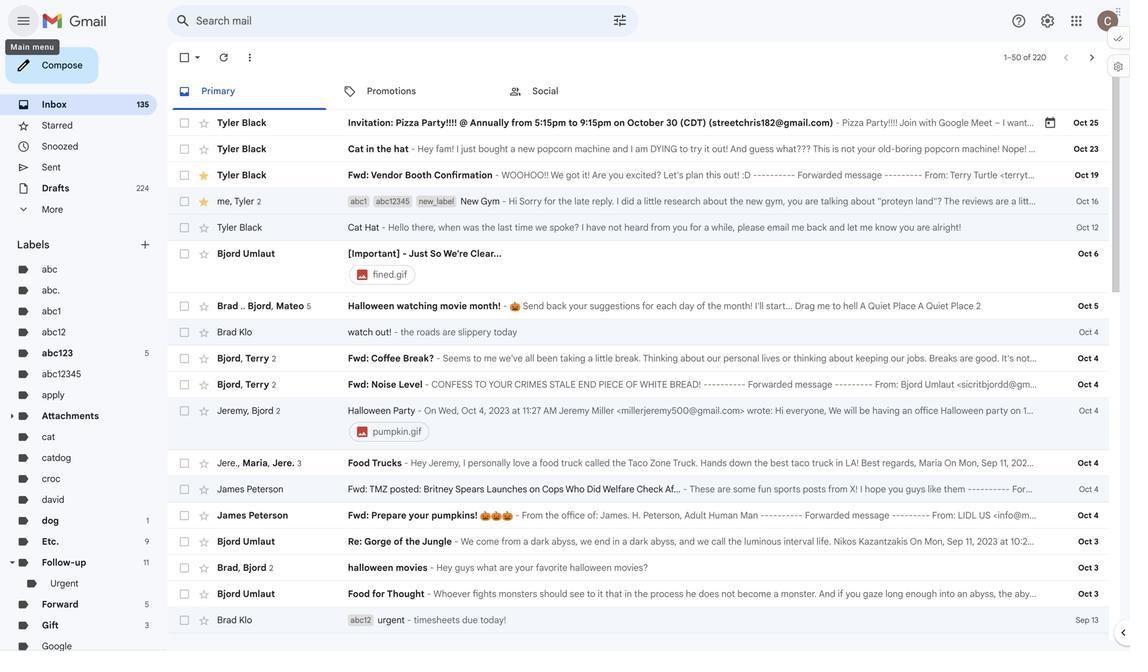 Task type: vqa. For each thing, say whether or not it's contained in the screenshot.


Task type: locate. For each thing, give the bounding box(es) containing it.
2 a from the left
[[919, 300, 925, 312]]

on for hey jeremy, i personally love a food truck called the taco zone truck. hands down the best taco truck in la! best regards, maria on mon, sep 11, 2023 at 11:11 am jeremy mille
[[945, 457, 957, 469]]

oct 4 right <info@mail.lidl.us>
[[1079, 511, 1100, 521]]

compose button
[[5, 47, 98, 84]]

11, for 10:24
[[966, 536, 975, 547]]

i left just
[[457, 143, 459, 155]]

this left is
[[813, 143, 831, 155]]

bjord umlaut for food for thought
[[217, 588, 275, 600]]

0 vertical spatial forwarded
[[798, 170, 843, 181]]

2 vertical spatial and
[[680, 536, 695, 547]]

abyss, left 'abyss'
[[971, 588, 997, 600]]

1 vertical spatial bjord , terry 2
[[217, 379, 276, 390]]

movies
[[396, 562, 428, 574]]

at left 10:24
[[1001, 536, 1009, 547]]

🎃 image up come
[[491, 511, 502, 522]]

0 horizontal spatial jere.
[[217, 457, 238, 469]]

just
[[461, 143, 476, 155]]

brad klo down ..
[[217, 327, 252, 338]]

annually
[[470, 117, 510, 129]]

watch
[[348, 327, 373, 338]]

3 oct 3 from the top
[[1079, 589, 1100, 599]]

sep
[[982, 457, 998, 469], [1115, 510, 1131, 521], [948, 536, 964, 547], [1076, 616, 1090, 625]]

oct 25
[[1074, 118, 1100, 128]]

1 horizontal spatial mon,
[[960, 457, 980, 469]]

message up kazantzakis
[[853, 510, 890, 521]]

4 left aug
[[1095, 380, 1100, 390]]

0 horizontal spatial 11,
[[966, 536, 975, 547]]

bjord , terry 2 for fwd: noise level - confess to your crimes stale end piece of white bread! ---------- forwarded message --------- from: bjord umlaut <sicritbjordd@gmail.com> date: mon, aug 
[[217, 379, 276, 390]]

cat for cat hat - hello there, when was the last time we spoke? i have not heard from you for a while, please email me back and let me know you are alright!
[[348, 222, 363, 233]]

enough
[[906, 588, 938, 600]]

1 vertical spatial hi
[[776, 405, 784, 417]]

1 horizontal spatial little
[[645, 196, 662, 207]]

2 fwd: from the top
[[348, 353, 369, 364]]

tyler for cat in the hat
[[217, 143, 240, 155]]

1 place from the left
[[894, 300, 917, 312]]

0 horizontal spatial taking
[[560, 353, 586, 364]]

0 horizontal spatial abc12
[[42, 327, 66, 338]]

message down the old- on the top of page
[[845, 170, 883, 181]]

mon, up lidl
[[960, 457, 980, 469]]

on for we come from a dark abyss, we end in a dark abyss, and we call the luminous interval life. nikos kazantzakis on mon, sep 11, 2023 at 10:24 am james peterson <ja
[[911, 536, 923, 547]]

our left personal
[[708, 353, 722, 364]]

2 bjord umlaut from the top
[[217, 536, 275, 547]]

🎃 image
[[510, 301, 521, 312], [491, 511, 502, 522], [502, 511, 513, 522]]

2 vertical spatial out!
[[376, 327, 392, 338]]

1 vertical spatial and
[[819, 588, 836, 600]]

fwd: for fwd: noise level
[[348, 379, 369, 390]]

apply
[[42, 389, 65, 401]]

1 oct 3 from the top
[[1079, 537, 1100, 547]]

5 inside brad .. bjord , mateo 5
[[307, 302, 311, 311]]

little left break.
[[596, 353, 613, 364]]

peterson for fwd: prepare your pumpkins!
[[249, 510, 288, 521]]

1 vertical spatial james peterson
[[217, 510, 288, 521]]

bjord , terry 2
[[217, 353, 276, 364], [217, 379, 276, 390]]

2 klo from the top
[[239, 615, 252, 626]]

4 fwd: from the top
[[348, 484, 368, 495]]

0 vertical spatial james peterson
[[217, 484, 284, 495]]

2 horizontal spatial we
[[698, 536, 710, 547]]

got
[[566, 170, 580, 181]]

abc12 for abc12
[[42, 327, 66, 338]]

date:
[[1067, 379, 1089, 390], [1073, 510, 1095, 521]]

reply.
[[592, 196, 615, 207]]

1 vertical spatial we
[[829, 405, 842, 417]]

it's
[[1002, 353, 1015, 364]]

mon, left aug
[[1092, 379, 1112, 390]]

bread!
[[670, 379, 702, 390]]

1 vertical spatial peterson
[[249, 510, 288, 521]]

row
[[168, 110, 1110, 136], [168, 136, 1131, 162], [168, 162, 1131, 188], [168, 188, 1131, 215], [168, 215, 1110, 241], [168, 241, 1110, 293], [168, 293, 1110, 319], [168, 319, 1110, 346], [168, 346, 1131, 372], [168, 372, 1131, 398], [168, 398, 1131, 450], [168, 450, 1131, 476], [168, 476, 1110, 503], [168, 503, 1131, 529], [168, 529, 1131, 555], [168, 555, 1110, 581], [168, 581, 1131, 607], [168, 607, 1110, 634], [168, 634, 1110, 651]]

1 horizontal spatial hi
[[776, 405, 784, 417]]

abc12345
[[376, 197, 410, 206], [42, 368, 81, 380]]

on right 9:15pm
[[614, 117, 625, 129]]

primary tab
[[168, 73, 332, 110]]

your inside cell
[[1110, 405, 1128, 417]]

None search field
[[168, 5, 639, 37]]

and left let
[[830, 222, 846, 233]]

2 food from the top
[[348, 588, 370, 600]]

gmail image
[[42, 8, 113, 34]]

are right roads
[[443, 327, 456, 338]]

oct for fwd: tmz posted: britney spears launches on cops who did welfare check af...
[[1080, 485, 1093, 494]]

224
[[136, 184, 149, 193]]

our
[[708, 353, 722, 364], [892, 353, 905, 364]]

love
[[513, 457, 530, 469]]

back down the talking
[[807, 222, 828, 233]]

2 horizontal spatial we
[[829, 405, 842, 417]]

1 this from the left
[[813, 143, 831, 155]]

bjord
[[217, 248, 241, 259], [248, 300, 271, 312], [217, 353, 241, 364], [217, 379, 241, 390], [902, 379, 923, 390], [252, 405, 274, 416], [217, 536, 241, 547], [243, 562, 267, 573], [217, 588, 241, 600]]

1 vertical spatial abc12
[[351, 616, 371, 625]]

1 horizontal spatial abyss,
[[651, 536, 677, 547]]

4 row from the top
[[168, 188, 1131, 215]]

0 horizontal spatial dark
[[531, 536, 550, 547]]

2 inside brad , bjord 2
[[269, 563, 274, 573]]

oct 4 up submit
[[1079, 380, 1100, 390]]

maria down jeremy , bjord 2
[[243, 457, 268, 469]]

your left the old- on the top of page
[[858, 143, 876, 155]]

urgent
[[50, 578, 79, 589]]

1 james peterson from the top
[[217, 484, 284, 495]]

abc12 for abc12 urgent - timesheets due today!
[[351, 616, 371, 625]]

pizza
[[396, 117, 419, 129]]

0 vertical spatial am
[[544, 405, 557, 417]]

alright!
[[933, 222, 962, 233]]

1 vertical spatial will
[[1042, 588, 1055, 600]]

2 bjord , terry 2 from the top
[[217, 379, 276, 390]]

oct 4 for hey jeremy, i personally love a food truck called the taco zone truck. hands down the best taco truck in la! best regards, maria on mon, sep 11, 2023 at 11:11 am jeremy mille
[[1079, 458, 1100, 468]]

food for food trucks - hey jeremy, i personally love a food truck called the taco zone truck. hands down the best taco truck in la! best regards, maria on mon, sep 11, 2023 at 11:11 am jeremy mille
[[348, 457, 370, 469]]

umlaut up brad .. bjord , mateo 5 on the top left of the page
[[243, 248, 275, 259]]

labels navigation
[[0, 42, 168, 651]]

hey left jeremy,
[[411, 457, 427, 469]]

fwd: for fwd: coffee break?
[[348, 353, 369, 364]]

1 halloween from the left
[[348, 562, 394, 574]]

4 brad from the top
[[217, 615, 237, 626]]

about down "this"
[[704, 196, 728, 207]]

refresh image
[[217, 51, 230, 64]]

abc12 inside abc12 urgent - timesheets due today!
[[351, 616, 371, 625]]

we left got
[[551, 170, 564, 181]]

1 vertical spatial back
[[547, 300, 567, 312]]

16 row from the top
[[168, 555, 1110, 581]]

0 horizontal spatial an
[[903, 405, 913, 417]]

when
[[439, 222, 461, 233]]

1 vertical spatial abc12345
[[42, 368, 81, 380]]

bjord umlaut down brad , bjord 2
[[217, 588, 275, 600]]

tyler for invitation: pizza party!!!! @ annually from 5:15pm to 9:15pm on october 30 (cdt) (streetchris182@gmail.com)
[[217, 117, 240, 129]]

1 a from the left
[[861, 300, 867, 312]]

14 row from the top
[[168, 503, 1131, 529]]

we for -
[[551, 170, 564, 181]]

oct for food trucks
[[1079, 458, 1093, 468]]

we inside cell
[[829, 405, 842, 417]]

from: up having
[[876, 379, 899, 390]]

1 bjord , terry 2 from the top
[[217, 353, 276, 364]]

Search mail text field
[[196, 14, 576, 27]]

and left if
[[819, 588, 836, 600]]

abc1 up hat
[[351, 197, 367, 206]]

seems
[[1079, 196, 1106, 207]]

break.
[[616, 353, 641, 364]]

at inside cell
[[512, 405, 521, 417]]

0 horizontal spatial we
[[461, 536, 474, 547]]

2
[[257, 197, 261, 207], [977, 300, 982, 312], [272, 354, 276, 364], [272, 380, 276, 390], [276, 406, 281, 416], [269, 563, 274, 573]]

3 bjord umlaut from the top
[[217, 588, 275, 600]]

james down the 'jere. , maria , jere. 3'
[[217, 484, 245, 495]]

1 horizontal spatial new
[[746, 196, 763, 207]]

0 vertical spatial klo
[[239, 327, 252, 338]]

10 row from the top
[[168, 372, 1131, 398]]

1 vertical spatial from
[[651, 222, 671, 233]]

little for new gym - hi sorry for the late reply. i did a little research about the new gym, you are talking about "proteyn land"? the reviews are a little scary... it seems the gy
[[645, 196, 662, 207]]

to
[[569, 117, 578, 129], [680, 143, 688, 155], [833, 300, 842, 312], [474, 353, 482, 364], [587, 588, 596, 600]]

heard
[[625, 222, 649, 233]]

1 bjord umlaut from the top
[[217, 248, 275, 259]]

1 brad klo from the top
[[217, 327, 252, 338]]

you
[[609, 170, 624, 181], [788, 196, 803, 207], [673, 222, 688, 233], [900, 222, 915, 233], [846, 588, 861, 600], [1120, 588, 1131, 600]]

2 cell from the top
[[348, 404, 1131, 444]]

gym,
[[766, 196, 786, 207]]

4 right <info@mail.lidl.us>
[[1095, 511, 1100, 521]]

1 horizontal spatial at
[[1001, 536, 1009, 547]]

etc.
[[42, 536, 59, 547]]

back right send
[[547, 300, 567, 312]]

from right heard in the top of the page
[[651, 222, 671, 233]]

1 horizontal spatial 11,
[[1001, 457, 1010, 469]]

2 tyler black from the top
[[217, 143, 267, 155]]

starred link
[[42, 120, 73, 131]]

fwd: coffee break? - seems to me we've all been taking a little break. thinking about our personal lives or thinking about keeping our jobs. breaks are good. it's not a bad idea taking a brea
[[348, 353, 1131, 364]]

0 vertical spatial 2023
[[489, 405, 510, 417]]

umlaut up brad , bjord 2
[[243, 536, 275, 547]]

8 row from the top
[[168, 319, 1110, 346]]

2 horizontal spatial on
[[1011, 405, 1022, 417]]

1 vertical spatial 1
[[146, 516, 149, 526]]

the left jungle
[[406, 536, 421, 547]]

at left 11:27
[[512, 405, 521, 417]]

3 tyler black from the top
[[217, 170, 267, 181]]

spears
[[456, 484, 485, 495]]

1 inside labels navigation
[[146, 516, 149, 526]]

1 horizontal spatial into
[[1102, 588, 1117, 600]]

0 horizontal spatial on
[[530, 484, 540, 495]]

halloween up watch
[[348, 300, 395, 312]]

2 inside jeremy , bjord 2
[[276, 406, 281, 416]]

main content
[[168, 73, 1131, 651]]

from right come
[[502, 536, 521, 547]]

0 vertical spatial will
[[845, 405, 858, 417]]

15 row from the top
[[168, 529, 1131, 555]]

labels
[[17, 238, 49, 251]]

None checkbox
[[178, 51, 191, 64], [178, 143, 191, 156], [178, 221, 191, 234], [178, 247, 191, 260], [178, 326, 191, 339], [178, 404, 191, 418], [178, 457, 191, 470], [178, 562, 191, 575], [178, 640, 191, 651], [178, 51, 191, 64], [178, 143, 191, 156], [178, 221, 191, 234], [178, 247, 191, 260], [178, 326, 191, 339], [178, 404, 191, 418], [178, 457, 191, 470], [178, 562, 191, 575], [178, 640, 191, 651]]

confirmation
[[434, 170, 493, 181]]

am right 11:11
[[1064, 457, 1078, 469]]

fwd: up "re:"
[[348, 510, 369, 521]]

abc12
[[42, 327, 66, 338], [351, 616, 371, 625]]

2023 for hey jeremy, i personally love a food truck called the taco zone truck. hands down the best taco truck in la! best regards, maria on mon, sep 11, 2023 at 11:11 am jeremy mille
[[1012, 457, 1033, 469]]

james peterson for fwd: prepare your pumpkins!
[[217, 510, 288, 521]]

seems
[[443, 353, 471, 364]]

britney
[[424, 484, 454, 495]]

forwarded up the talking
[[798, 170, 843, 181]]

black for invitation: pizza party!!!! @ annually from 5:15pm to 9:15pm on october 30 (cdt) (streetchris182@gmail.com)
[[242, 117, 267, 129]]

0 horizontal spatial new
[[518, 143, 535, 155]]

12 row from the top
[[168, 450, 1131, 476]]

on right regards,
[[945, 457, 957, 469]]

oct for fwd: coffee break?
[[1079, 354, 1093, 364]]

office left of:
[[562, 510, 585, 521]]

4 for confess to your crimes stale end piece of white bread! ---------- forwarded message --------- from: bjord umlaut <sicritbjordd@gmail.com> date: mon, aug 
[[1095, 380, 1100, 390]]

1 brad from the top
[[217, 300, 238, 312]]

abc1 inside main content
[[351, 197, 367, 206]]

4 for the roads are slippery today
[[1095, 328, 1100, 337]]

social tab
[[499, 73, 664, 110]]

2 vertical spatial of
[[394, 536, 403, 547]]

1 horizontal spatial office
[[915, 405, 939, 417]]

it
[[705, 143, 710, 155], [598, 588, 604, 600]]

cat link
[[42, 431, 55, 443]]

3 for halloween movies - hey guys what are your favorite halloween movies?
[[1095, 563, 1100, 573]]

fwd: down watch
[[348, 353, 369, 364]]

should
[[540, 588, 568, 600]]

james up brad , bjord 2
[[217, 510, 246, 521]]

regards,
[[883, 457, 917, 469]]

0 horizontal spatial into
[[940, 588, 956, 600]]

abyss, down peterson,
[[651, 536, 677, 547]]

dark down 'h.'
[[630, 536, 649, 547]]

0 vertical spatial james
[[217, 484, 245, 495]]

1 vertical spatial bjord umlaut
[[217, 536, 275, 547]]

wed, sep 13, 2023, 1:12 pm element
[[1076, 640, 1100, 651]]

our left "jobs."
[[892, 353, 905, 364]]

1 jere. from the left
[[217, 457, 238, 469]]

1 for 1 50 of 220
[[1005, 53, 1008, 63]]

snoozed
[[42, 141, 78, 152]]

at left 11:11
[[1035, 457, 1043, 469]]

the left gy
[[1108, 196, 1122, 207]]

it
[[1071, 196, 1077, 207]]

white
[[640, 379, 668, 390]]

umlaut down breaks
[[926, 379, 955, 390]]

2 inside me , tyler 2
[[257, 197, 261, 207]]

13 row from the top
[[168, 476, 1110, 503]]

klo down ..
[[239, 327, 252, 338]]

2 horizontal spatial of
[[1024, 53, 1032, 63]]

4 tyler black from the top
[[217, 222, 262, 233]]

dying
[[651, 143, 678, 155]]

2 james peterson from the top
[[217, 510, 288, 521]]

there,
[[412, 222, 436, 233]]

party
[[393, 405, 416, 417]]

an inside cell
[[903, 405, 913, 417]]

3
[[298, 459, 302, 468], [1095, 537, 1100, 547], [1095, 563, 1100, 573], [1095, 589, 1100, 599], [145, 621, 149, 631]]

the left taco
[[613, 457, 626, 469]]

4 for from the office of: james. h. peterson, adult human man ---------- forwarded message --------- from: lidl us <info@mail.lidl.us> date: sat, sep
[[1095, 511, 1100, 521]]

terry for fwd: noise level - confess to your crimes stale end piece of white bread! ---------- forwarded message --------- from: bjord umlaut <sicritbjordd@gmail.com> date: mon, aug 
[[246, 379, 269, 390]]

we for interval
[[461, 536, 474, 547]]

a right did at the right top
[[637, 196, 642, 207]]

1 truck from the left
[[562, 457, 583, 469]]

1 horizontal spatial abc12345
[[376, 197, 410, 206]]

your
[[489, 379, 513, 390]]

2 vertical spatial am
[[1036, 536, 1049, 547]]

2 brad klo from the top
[[217, 615, 252, 626]]

0 vertical spatial office
[[915, 405, 939, 417]]

quiet right hell
[[869, 300, 891, 312]]

luminous
[[745, 536, 782, 547]]

1 horizontal spatial 1
[[1005, 53, 1008, 63]]

11 row from the top
[[168, 398, 1131, 450]]

all
[[525, 353, 535, 364]]

row containing jeremy
[[168, 398, 1131, 450]]

catdog link
[[42, 452, 71, 464]]

1 machine from the left
[[575, 143, 611, 155]]

abc12 inside labels navigation
[[42, 327, 66, 338]]

0 horizontal spatial this
[[813, 143, 831, 155]]

tyler black for invitation: pizza party!!!! @ annually from 5:15pm to 9:15pm on october 30 (cdt) (streetchris182@gmail.com)
[[217, 117, 267, 129]]

oct for watch out!
[[1080, 328, 1093, 337]]

maria
[[243, 457, 268, 469], [920, 457, 943, 469]]

break?
[[403, 353, 434, 364]]

2 month! from the left
[[724, 300, 753, 312]]

on
[[424, 405, 437, 417], [945, 457, 957, 469], [911, 536, 923, 547]]

hey left guys
[[437, 562, 453, 574]]

tyler black for cat hat
[[217, 222, 262, 233]]

let's
[[664, 170, 684, 181]]

aug
[[1114, 379, 1131, 390]]

catdog
[[42, 452, 71, 464]]

oct 4 for from the office of: james. h. peterson, adult human man ---------- forwarded message --------- from: lidl us <info@mail.lidl.us> date: sat, sep
[[1079, 511, 1100, 521]]

1 horizontal spatial on
[[911, 536, 923, 547]]

oct 4 left mille
[[1079, 458, 1100, 468]]

on
[[614, 117, 625, 129], [1011, 405, 1022, 417], [530, 484, 540, 495]]

1 for 1
[[146, 516, 149, 526]]

sep down lidl
[[948, 536, 964, 547]]

1 vertical spatial abc1
[[42, 306, 61, 317]]

sep up us
[[982, 457, 998, 469]]

2 jere. from the left
[[273, 457, 295, 469]]

an right enough
[[958, 588, 968, 600]]

wrote:
[[748, 405, 773, 417]]

terry for fwd: coffee break? - seems to me we've all been taking a little break. thinking about our personal lives or thinking about keeping our jobs. breaks are good. it's not a bad idea taking a brea
[[246, 353, 269, 364]]

0 vertical spatial abc12
[[42, 327, 66, 338]]

abc12345 inside main content
[[376, 197, 410, 206]]

klo for sep 13
[[239, 615, 252, 626]]

1 cat from the top
[[348, 143, 364, 155]]

1 horizontal spatial dark
[[630, 536, 649, 547]]

fwd: for fwd: tmz posted: britney spears launches on cops who did welfare check af...
[[348, 484, 368, 495]]

oct for fwd: vendor booth confirmation
[[1076, 170, 1090, 180]]

i left have at the top right of the page
[[582, 222, 584, 233]]

1 vertical spatial am
[[1064, 457, 1078, 469]]

halloween left the party
[[941, 405, 984, 417]]

abc12345 up hello
[[376, 197, 410, 206]]

1 horizontal spatial gaze
[[1057, 588, 1077, 600]]

2 oct 3 from the top
[[1079, 563, 1100, 573]]

bjord , terry 2 for fwd: coffee break? - seems to me we've all been taking a little break. thinking about our personal lives or thinking about keeping our jobs. breaks are good. it's not a bad idea taking a brea
[[217, 353, 276, 364]]

support image
[[1012, 13, 1028, 29]]

1 horizontal spatial abc12
[[351, 616, 371, 625]]

gift
[[42, 620, 59, 631]]

1 cell from the top
[[348, 247, 1045, 287]]

0 vertical spatial peterson
[[247, 484, 284, 495]]

2023 inside cell
[[489, 405, 510, 417]]

urgent
[[378, 615, 405, 626]]

clear...
[[471, 248, 502, 259]]

october
[[628, 117, 664, 129]]

1 our from the left
[[708, 353, 722, 364]]

6 row from the top
[[168, 241, 1110, 293]]

oct for cat in the hat
[[1074, 144, 1088, 154]]

forwarded down lives
[[749, 379, 793, 390]]

tab list
[[168, 73, 1110, 110]]

on right the party
[[1011, 405, 1022, 417]]

more image
[[243, 51, 257, 64]]

1 taking from the left
[[560, 353, 586, 364]]

brad , bjord 2
[[217, 562, 274, 573]]

end
[[595, 536, 611, 547]]

your down posted:
[[409, 510, 429, 521]]

50
[[1012, 53, 1022, 63]]

5 row from the top
[[168, 215, 1110, 241]]

gorge
[[364, 536, 392, 547]]

jeremy up the 'jere. , maria , jere. 3'
[[217, 405, 247, 416]]

abyss, up "favorite"
[[552, 536, 578, 547]]

2 vertical spatial back
[[1079, 588, 1100, 600]]

2 cat from the top
[[348, 222, 363, 233]]

2 vertical spatial terry
[[246, 379, 269, 390]]

wed,
[[439, 405, 459, 417]]

place up "jobs."
[[894, 300, 917, 312]]

dark down from
[[531, 536, 550, 547]]

maria right regards,
[[920, 457, 943, 469]]

0 horizontal spatial mon,
[[925, 536, 946, 547]]

re:
[[348, 536, 362, 547]]

0 vertical spatial it
[[705, 143, 710, 155]]

oct 19
[[1076, 170, 1100, 180]]

cell containing [important] - just so we're clear...
[[348, 247, 1045, 287]]

0 vertical spatial abc1
[[351, 197, 367, 206]]

2 vertical spatial hey
[[437, 562, 453, 574]]

1 horizontal spatial am
[[1036, 536, 1049, 547]]

1 vertical spatial oct 3
[[1079, 563, 1100, 573]]

am right 10:24
[[1036, 536, 1049, 547]]

klo for oct 4
[[239, 327, 252, 338]]

1 klo from the top
[[239, 327, 252, 338]]

0 horizontal spatial we
[[536, 222, 548, 233]]

black
[[242, 117, 267, 129], [242, 143, 267, 155], [242, 170, 267, 181], [240, 222, 262, 233]]

tab list containing primary
[[168, 73, 1110, 110]]

the left last in the left top of the page
[[482, 222, 496, 233]]

1 horizontal spatial back
[[807, 222, 828, 233]]

4
[[1095, 328, 1100, 337], [1095, 354, 1100, 364], [1095, 380, 1100, 390], [1095, 406, 1100, 416], [1095, 458, 1100, 468], [1095, 485, 1100, 494], [1095, 511, 1100, 521]]

best
[[862, 457, 881, 469]]

oct 3 for into
[[1079, 589, 1100, 599]]

starred
[[42, 120, 73, 131]]

1 fwd: from the top
[[348, 170, 369, 181]]

forward
[[42, 599, 79, 610]]

oct 12
[[1077, 223, 1100, 233]]

0 horizontal spatial a
[[861, 300, 867, 312]]

🎃 image left send
[[510, 301, 521, 312]]

follow-
[[42, 557, 75, 568]]

0 horizontal spatial at
[[512, 405, 521, 417]]

0 vertical spatial bjord umlaut
[[217, 248, 275, 259]]

we right everyone,
[[829, 405, 842, 417]]

to right see
[[587, 588, 596, 600]]

tab list inside main content
[[168, 73, 1110, 110]]

cell
[[348, 247, 1045, 287], [348, 404, 1131, 444]]

cell containing halloween party
[[348, 404, 1131, 444]]

1 vertical spatial office
[[562, 510, 585, 521]]

hands
[[701, 457, 727, 469]]

promotions tab
[[333, 73, 498, 110]]

1 vertical spatial klo
[[239, 615, 252, 626]]

1 horizontal spatial of
[[697, 300, 706, 312]]

tyler for cat hat
[[217, 222, 237, 233]]

taking right been
[[560, 353, 586, 364]]

klo down brad , bjord 2
[[239, 615, 252, 626]]

popcorn right "boring" on the right top
[[925, 143, 960, 155]]

<ja
[[1120, 536, 1131, 547]]

check
[[637, 484, 664, 495]]

a right bought
[[511, 143, 516, 155]]

sep left 13
[[1076, 616, 1090, 625]]

2 quiet from the left
[[927, 300, 949, 312]]

3 fwd: from the top
[[348, 379, 369, 390]]

4 down oct 5
[[1095, 328, 1100, 337]]

on inside cell
[[1011, 405, 1022, 417]]

out! left :d
[[724, 170, 740, 181]]

adult
[[685, 510, 707, 521]]

2 gaze from the left
[[1057, 588, 1077, 600]]

oct 6
[[1079, 249, 1100, 259]]

1 tyler black from the top
[[217, 117, 267, 129]]

abc12345 inside labels navigation
[[42, 368, 81, 380]]

oct for halloween movies
[[1079, 563, 1093, 573]]

1 vertical spatial cat
[[348, 222, 363, 233]]

1 food from the top
[[348, 457, 370, 469]]

a up end at right bottom
[[588, 353, 593, 364]]

1 horizontal spatial jere.
[[273, 457, 295, 469]]

peterson
[[247, 484, 284, 495], [249, 510, 288, 521], [1081, 536, 1117, 547]]

2 this from the left
[[1029, 143, 1047, 155]]

apply link
[[42, 389, 65, 401]]

1 quiet from the left
[[869, 300, 891, 312]]

out! right try
[[713, 143, 729, 155]]

1 horizontal spatial abc1
[[351, 197, 367, 206]]

office inside cell
[[915, 405, 939, 417]]

3 for re: gorge of the jungle - we come from a dark abyss, we end in a dark abyss, and we call the luminous interval life. nikos kazantzakis on mon, sep 11, 2023 at 10:24 am james peterson <ja
[[1095, 537, 1100, 547]]

7 row from the top
[[168, 293, 1110, 319]]

1 into from the left
[[940, 588, 956, 600]]

comes
[[1087, 143, 1114, 155]]

11,
[[1001, 457, 1010, 469], [966, 536, 975, 547]]

None checkbox
[[178, 116, 191, 130], [178, 169, 191, 182], [178, 195, 191, 208], [178, 300, 191, 313], [178, 352, 191, 365], [178, 378, 191, 391], [178, 483, 191, 496], [178, 509, 191, 522], [178, 535, 191, 548], [178, 588, 191, 601], [178, 614, 191, 627], [178, 116, 191, 130], [178, 169, 191, 182], [178, 195, 191, 208], [178, 300, 191, 313], [178, 352, 191, 365], [178, 378, 191, 391], [178, 483, 191, 496], [178, 509, 191, 522], [178, 535, 191, 548], [178, 588, 191, 601], [178, 614, 191, 627]]

2 vertical spatial we
[[461, 536, 474, 547]]

1 vertical spatial date:
[[1073, 510, 1095, 521]]

0 horizontal spatial hi
[[509, 196, 518, 207]]

1 vertical spatial an
[[958, 588, 968, 600]]

2 vertical spatial oct 3
[[1079, 589, 1100, 599]]

cat for cat in the hat - hey fam! i just bought a new popcorn machine and i am dying to try it out! and guess what??? this is not your old-boring popcorn machine! nope! this machine comes with
[[348, 143, 364, 155]]



Task type: describe. For each thing, give the bounding box(es) containing it.
a right end
[[623, 536, 628, 547]]

main content containing primary
[[168, 73, 1131, 651]]

2 truck from the left
[[813, 457, 834, 469]]

2 horizontal spatial abyss,
[[971, 588, 997, 600]]

fwd: for fwd: vendor booth confirmation
[[348, 170, 369, 181]]

are left good.
[[960, 353, 974, 364]]

11:27
[[523, 405, 542, 417]]

food trucks - hey jeremy, i personally love a food truck called the taco zone truck. hands down the best taco truck in la! best regards, maria on mon, sep 11, 2023 at 11:11 am jeremy mille
[[348, 457, 1131, 469]]

to
[[475, 379, 487, 390]]

1 vertical spatial out!
[[724, 170, 740, 181]]

2 vertical spatial peterson
[[1081, 536, 1117, 547]]

0 horizontal spatial jeremy
[[217, 405, 247, 416]]

0 vertical spatial message
[[845, 170, 883, 181]]

11, for 11:11
[[1001, 457, 1010, 469]]

sent
[[42, 162, 61, 173]]

david
[[42, 494, 64, 506]]

at for hey jeremy, i personally love a food truck called the taco zone truck. hands down the best taco truck in la! best regards, maria on mon, sep 11, 2023 at 11:11 am jeremy mille
[[1035, 457, 1043, 469]]

oct 4 up sat,
[[1080, 485, 1100, 494]]

inbox link
[[42, 99, 67, 110]]

tyler for fwd: vendor booth confirmation
[[217, 170, 240, 181]]

oct 4 for seems to me we've all been taking a little break. thinking about our personal lives or thinking about keeping our jobs. breaks are good. it's not a bad idea taking a brea
[[1079, 354, 1100, 364]]

1 horizontal spatial maria
[[920, 457, 943, 469]]

0 vertical spatial date:
[[1067, 379, 1089, 390]]

oct for food for thought
[[1079, 589, 1093, 599]]

hey for hey jeremy, i personally love a food truck called the taco zone truck. hands down the best taco truck in la! best regards, maria on mon, sep 11, 2023 at 11:11 am jeremy mille
[[411, 457, 427, 469]]

you down research
[[673, 222, 688, 233]]

1 row from the top
[[168, 110, 1110, 136]]

0 horizontal spatial maria
[[243, 457, 268, 469]]

abc1 inside labels navigation
[[42, 306, 61, 317]]

in left la!
[[836, 457, 844, 469]]

0 horizontal spatial and
[[613, 143, 629, 155]]

you right if
[[846, 588, 861, 600]]

drafts
[[42, 183, 69, 194]]

you right 'gym,'
[[788, 196, 803, 207]]

food for food for thought - whoever fights monsters should see to it that in the process he does not become a monster. and if you gaze long enough into an abyss, the abyss will gaze back into you
[[348, 588, 370, 600]]

watch out! - the roads are slippery today
[[348, 327, 518, 338]]

turtle
[[974, 170, 998, 181]]

mon, for 10:24
[[925, 536, 946, 547]]

30
[[667, 117, 678, 129]]

sat,
[[1097, 510, 1113, 521]]

brad klo for sep 13
[[217, 615, 252, 626]]

a left brea
[[1107, 353, 1112, 364]]

2 horizontal spatial little
[[1019, 196, 1037, 207]]

whoever
[[434, 588, 471, 600]]

5 fwd: from the top
[[348, 510, 369, 521]]

about up let
[[851, 196, 876, 207]]

boring
[[896, 143, 923, 155]]

follow-up
[[42, 557, 86, 568]]

gym
[[481, 196, 500, 207]]

at for we come from a dark abyss, we end in a dark abyss, and we call the luminous interval life. nikos kazantzakis on mon, sep 11, 2023 at 10:24 am james peterson <ja
[[1001, 536, 1009, 547]]

fwd: vendor booth confirmation - woohoo!! we got it! are you excited? let's plan this out! :d ---------- forwarded message --------- from: terry turtle <terryturtle85@gmail.com> date
[[348, 170, 1131, 181]]

i left did at the right top
[[617, 196, 619, 207]]

of for the
[[394, 536, 403, 547]]

hello
[[388, 222, 409, 233]]

3 brad from the top
[[217, 562, 238, 573]]

level
[[399, 379, 423, 390]]

not right have at the top right of the page
[[609, 222, 622, 233]]

19 row from the top
[[168, 634, 1110, 651]]

the left roads
[[401, 327, 415, 338]]

us
[[980, 510, 991, 521]]

1 vertical spatial it
[[598, 588, 604, 600]]

more button
[[0, 199, 157, 220]]

row containing jere.
[[168, 450, 1131, 476]]

9 row from the top
[[168, 346, 1131, 372]]

2 vertical spatial message
[[853, 510, 890, 521]]

food
[[540, 457, 559, 469]]

you right know
[[900, 222, 915, 233]]

2 dark from the left
[[630, 536, 649, 547]]

2 vertical spatial from
[[502, 536, 521, 547]]

1 vertical spatial message
[[796, 379, 833, 390]]

the down fwd: vendor booth confirmation - woohoo!! we got it! are you excited? let's plan this out! :d ---------- forwarded message --------- from: terry turtle <terryturtle85@gmail.com> date at the top of page
[[730, 196, 744, 207]]

oct 5
[[1079, 301, 1100, 311]]

truck.
[[673, 457, 699, 469]]

0 horizontal spatial and
[[731, 143, 747, 155]]

2 horizontal spatial back
[[1079, 588, 1100, 600]]

bjord umlaut for re: gorge of the jungle
[[217, 536, 275, 547]]

1 gaze from the left
[[864, 588, 884, 600]]

stale
[[550, 379, 576, 390]]

personal
[[724, 353, 760, 364]]

3 inside labels navigation
[[145, 621, 149, 631]]

is
[[833, 143, 839, 155]]

the right call
[[729, 536, 742, 547]]

search mail image
[[171, 9, 195, 33]]

brad klo for oct 4
[[217, 327, 252, 338]]

a left bad
[[1033, 353, 1038, 364]]

4,
[[479, 405, 487, 417]]

a left while, at top right
[[705, 222, 710, 233]]

welfare
[[603, 484, 635, 495]]

in right that
[[625, 588, 632, 600]]

the left 'abyss'
[[999, 588, 1013, 600]]

calendar event image
[[1045, 116, 1058, 130]]

i right jeremy,
[[464, 457, 466, 469]]

to right seems
[[474, 353, 482, 364]]

2 row from the top
[[168, 136, 1131, 162]]

4 left c
[[1095, 406, 1100, 416]]

zone
[[651, 457, 671, 469]]

1 horizontal spatial an
[[958, 588, 968, 600]]

mon, for 11:11
[[960, 457, 980, 469]]

row containing me
[[168, 188, 1131, 215]]

0 horizontal spatial on
[[424, 405, 437, 417]]

the right from
[[546, 510, 559, 521]]

2 vertical spatial from:
[[933, 510, 956, 521]]

cops
[[543, 484, 564, 495]]

1 vertical spatial new
[[746, 196, 763, 207]]

the left late
[[559, 196, 572, 207]]

oct for fwd: noise level
[[1079, 380, 1093, 390]]

down
[[730, 457, 752, 469]]

not right it's
[[1017, 353, 1031, 364]]

1 vertical spatial forwarded
[[749, 379, 793, 390]]

that
[[606, 588, 623, 600]]

main menu
[[10, 43, 54, 52]]

0 vertical spatial terry
[[951, 170, 972, 181]]

0 vertical spatial new
[[518, 143, 535, 155]]

black for fwd: vendor booth confirmation
[[242, 170, 267, 181]]

you right are
[[609, 170, 624, 181]]

in down invitation: on the left of page
[[366, 143, 375, 155]]

am inside cell
[[544, 405, 557, 417]]

"proteyn
[[878, 196, 914, 207]]

to left try
[[680, 143, 688, 155]]

4 for seems to me we've all been taking a little break. thinking about our personal lives or thinking about keeping our jobs. breaks are good. it's not a bad idea taking a brea
[[1095, 354, 1100, 364]]

breaks
[[930, 353, 958, 364]]

3 inside the 'jere. , maria , jere. 3'
[[298, 459, 302, 468]]

older image
[[1086, 51, 1100, 64]]

2 horizontal spatial jeremy
[[1079, 457, 1110, 469]]

1 month! from the left
[[470, 300, 501, 312]]

know
[[876, 222, 898, 233]]

today
[[494, 327, 518, 338]]

oct 4 for confess to your crimes stale end piece of white bread! ---------- forwarded message --------- from: bjord umlaut <sicritbjordd@gmail.com> date: mon, aug 
[[1079, 380, 1100, 390]]

2 machine from the left
[[1049, 143, 1084, 155]]

your left suggestions
[[569, 300, 588, 312]]

james peterson for fwd: tmz posted: britney spears launches on cops who did welfare check af...
[[217, 484, 284, 495]]

fwd: prepare your pumpkins!
[[348, 510, 480, 521]]

4 up sat,
[[1095, 485, 1100, 494]]

the right day
[[708, 300, 722, 312]]

everyone,
[[787, 405, 827, 417]]

2 into from the left
[[1102, 588, 1117, 600]]

umlaut down brad , bjord 2
[[243, 588, 275, 600]]

time
[[515, 222, 533, 233]]

for up [important] - just so we're clear... link
[[690, 222, 702, 233]]

land"?
[[916, 196, 943, 207]]

black for cat in the hat
[[242, 143, 267, 155]]

a right become
[[774, 588, 779, 600]]

confess
[[432, 379, 473, 390]]

for right sorry
[[544, 196, 556, 207]]

etc. link
[[42, 536, 59, 547]]

cell for oct 4
[[348, 404, 1131, 444]]

the left process
[[635, 588, 649, 600]]

halloween party - on wed, oct 4, 2023 at 11:27 am jeremy miller <millerjeremy500@gmail.com> wrote: hi everyone, we will be having an office halloween party on 10/31. please submit your c
[[348, 405, 1131, 417]]

peterson for fwd: tmz posted: britney spears launches on cops who did welfare check af...
[[247, 484, 284, 495]]

0 vertical spatial out!
[[713, 143, 729, 155]]

your up the "monsters"
[[516, 562, 534, 574]]

0 vertical spatial from:
[[925, 170, 949, 181]]

abc link
[[42, 264, 57, 275]]

2023 for we come from a dark abyss, we end in a dark abyss, and we call the luminous interval life. nikos kazantzakis on mon, sep 11, 2023 at 10:24 am james peterson <ja
[[978, 536, 998, 547]]

cell for oct 6
[[348, 247, 1045, 287]]

halloween for halloween party - on wed, oct 4, 2023 at 11:27 am jeremy miller <millerjeremy500@gmail.com> wrote: hi everyone, we will be having an office halloween party on 10/31. please submit your c
[[348, 405, 391, 417]]

labels heading
[[17, 238, 139, 251]]

17 row from the top
[[168, 581, 1131, 607]]

snoozed link
[[42, 141, 78, 152]]

1 dark from the left
[[531, 536, 550, 547]]

food for thought - whoever fights monsters should see to it that in the process he does not become a monster. and if you gaze long enough into an abyss, the abyss will gaze back into you
[[348, 588, 1131, 600]]

1 vertical spatial from:
[[876, 379, 899, 390]]

2 place from the left
[[952, 300, 974, 312]]

the
[[945, 196, 960, 207]]

4 for hey jeremy, i personally love a food truck called the taco zone truck. hands down the best taco truck in la! best regards, maria on mon, sep 11, 2023 at 11:11 am jeremy mille
[[1095, 458, 1100, 468]]

🎃 image right 🎃 icon
[[502, 511, 513, 522]]

oct for cat hat
[[1077, 223, 1090, 233]]

to left 9:15pm
[[569, 117, 578, 129]]

jeremy inside cell
[[559, 405, 590, 417]]

jungle
[[422, 536, 452, 547]]

cat hat - hello there, when was the last time we spoke? i have not heard from you for a while, please email me back and let me know you are alright!
[[348, 222, 962, 233]]

0 horizontal spatial office
[[562, 510, 585, 521]]

new
[[461, 196, 479, 207]]

advanced search options image
[[607, 7, 634, 33]]

oct for halloween watching movie month!
[[1079, 301, 1093, 311]]

0 vertical spatial hi
[[509, 196, 518, 207]]

be
[[860, 405, 871, 417]]

you down <ja on the right bottom of page
[[1120, 588, 1131, 600]]

oct for fwd: prepare your pumpkins!
[[1079, 511, 1093, 521]]

- from the office of: james. h. peterson, adult human man ---------- forwarded message --------- from: lidl us <info@mail.lidl.us> date: sat, sep
[[513, 510, 1131, 521]]

drafts link
[[42, 183, 69, 194]]

fights
[[473, 588, 497, 600]]

are left the alright!
[[917, 222, 931, 233]]

are right reviews on the right of page
[[996, 196, 1010, 207]]

1 popcorn from the left
[[538, 143, 573, 155]]

18 row from the top
[[168, 607, 1110, 634]]

james for fwd: tmz posted: britney spears launches on cops who did welfare check af...
[[217, 484, 245, 495]]

2 vertical spatial james
[[1051, 536, 1078, 547]]

black for cat hat
[[240, 222, 262, 233]]

hey for hey guys what are your favorite halloween movies?
[[437, 562, 453, 574]]

oct for re: gorge of the jungle
[[1079, 537, 1093, 547]]

2 popcorn from the left
[[925, 143, 960, 155]]

3 for food for thought - whoever fights monsters should see to it that in the process he does not become a monster. and if you gaze long enough into an abyss, the abyss will gaze back into you
[[1095, 589, 1100, 599]]

11
[[143, 558, 149, 568]]

of for 220
[[1024, 53, 1032, 63]]

1 horizontal spatial we
[[581, 536, 593, 547]]

primary
[[202, 85, 235, 97]]

little for fwd: coffee break? - seems to me we've all been taking a little break. thinking about our personal lives or thinking about keeping our jobs. breaks are good. it's not a bad idea taking a brea
[[596, 353, 613, 364]]

email
[[768, 222, 790, 233]]

sent link
[[42, 162, 61, 173]]

oct 4 right please at the right bottom of the page
[[1080, 406, 1100, 416]]

oct 3 for james
[[1079, 537, 1100, 547]]

3 row from the top
[[168, 162, 1131, 188]]

for left "each"
[[643, 300, 654, 312]]

a right reviews on the right of page
[[1012, 196, 1017, 207]]

not right is
[[842, 143, 856, 155]]

cat in the hat - hey fam! i just bought a new popcorn machine and i am dying to try it out! and guess what??? this is not your old-boring popcorn machine! nope! this machine comes with
[[348, 143, 1131, 155]]

please
[[738, 222, 765, 233]]

1 horizontal spatial will
[[1042, 588, 1055, 600]]

about left keeping
[[829, 353, 854, 364]]

please
[[1049, 405, 1077, 417]]

what???
[[777, 143, 812, 155]]

1 vertical spatial of
[[697, 300, 706, 312]]

or
[[783, 353, 792, 364]]

in right end
[[613, 536, 620, 547]]

settings image
[[1041, 13, 1056, 29]]

2 our from the left
[[892, 353, 905, 364]]

0 vertical spatial from
[[512, 117, 533, 129]]

a right love
[[533, 457, 538, 469]]

oct 4 for the roads are slippery today
[[1080, 328, 1100, 337]]

2 vertical spatial forwarded
[[806, 510, 850, 521]]

2 taking from the left
[[1079, 353, 1104, 364]]

for left 'thought'
[[372, 588, 385, 600]]

each
[[657, 300, 677, 312]]

mille
[[1112, 457, 1131, 469]]

2 horizontal spatial mon,
[[1092, 379, 1112, 390]]

roads
[[417, 327, 440, 338]]

9:15pm
[[580, 117, 612, 129]]

12
[[1092, 223, 1100, 233]]

about up bread!
[[681, 353, 705, 364]]

to left hell
[[833, 300, 842, 312]]

i left am
[[631, 143, 633, 155]]

2 vertical spatial on
[[530, 484, 540, 495]]

🎃 image
[[480, 511, 491, 522]]

new_label
[[419, 197, 454, 206]]

the left hat
[[377, 143, 392, 155]]

drag
[[796, 300, 816, 312]]

james for fwd: prepare your pumpkins!
[[217, 510, 246, 521]]

coffee
[[371, 353, 401, 364]]

timesheets
[[414, 615, 460, 626]]

prepare
[[372, 510, 407, 521]]

am for we come from a dark abyss, we end in a dark abyss, and we call the luminous interval life. nikos kazantzakis on mon, sep 11, 2023 at 10:24 am james peterson <ja
[[1036, 536, 1049, 547]]

sep right sat,
[[1115, 510, 1131, 521]]

2 halloween from the left
[[570, 562, 612, 574]]

0 vertical spatial back
[[807, 222, 828, 233]]

1 vertical spatial and
[[830, 222, 846, 233]]

a down from
[[524, 536, 529, 547]]

am for hey jeremy, i personally love a food truck called the taco zone truck. hands down the best taco truck in la! best regards, maria on mon, sep 11, 2023 at 11:11 am jeremy mille
[[1064, 457, 1078, 469]]

the left best
[[755, 457, 769, 469]]

am
[[636, 143, 648, 155]]

main menu image
[[16, 13, 31, 29]]

are left the talking
[[806, 196, 819, 207]]

fined.gif
[[373, 269, 408, 280]]

tyler black for cat in the hat
[[217, 143, 267, 155]]

0 vertical spatial on
[[614, 117, 625, 129]]

abc1 link
[[42, 306, 61, 317]]

he
[[686, 588, 697, 600]]

reviews
[[963, 196, 994, 207]]

not right does
[[722, 588, 736, 600]]

kazantzakis
[[859, 536, 908, 547]]

tyler black for fwd: vendor booth confirmation
[[217, 170, 267, 181]]

halloween for halloween watching movie month!
[[348, 300, 395, 312]]

party!!!!
[[422, 117, 457, 129]]

0 horizontal spatial abyss,
[[552, 536, 578, 547]]

lives
[[762, 353, 781, 364]]

hi inside cell
[[776, 405, 784, 417]]

2 brad from the top
[[217, 327, 237, 338]]

are right what
[[500, 562, 513, 574]]

0 vertical spatial hey
[[418, 143, 434, 155]]

jobs.
[[908, 353, 928, 364]]



